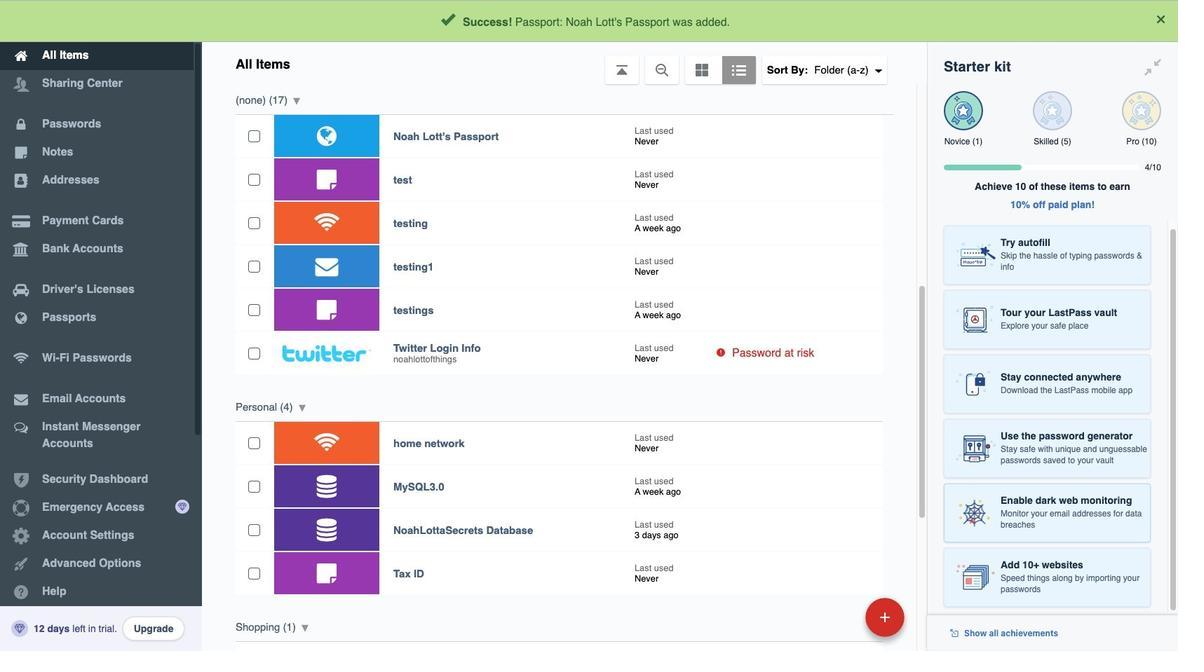 Task type: vqa. For each thing, say whether or not it's contained in the screenshot.
search my vault 'text box'
yes



Task type: describe. For each thing, give the bounding box(es) containing it.
search my vault text field
[[338, 6, 899, 36]]

new item element
[[769, 598, 910, 638]]

new item navigation
[[769, 594, 914, 652]]



Task type: locate. For each thing, give the bounding box(es) containing it.
Search search field
[[338, 6, 899, 36]]

alert
[[0, 0, 1179, 42]]

vault options navigation
[[202, 42, 928, 84]]

main navigation navigation
[[0, 0, 202, 652]]



